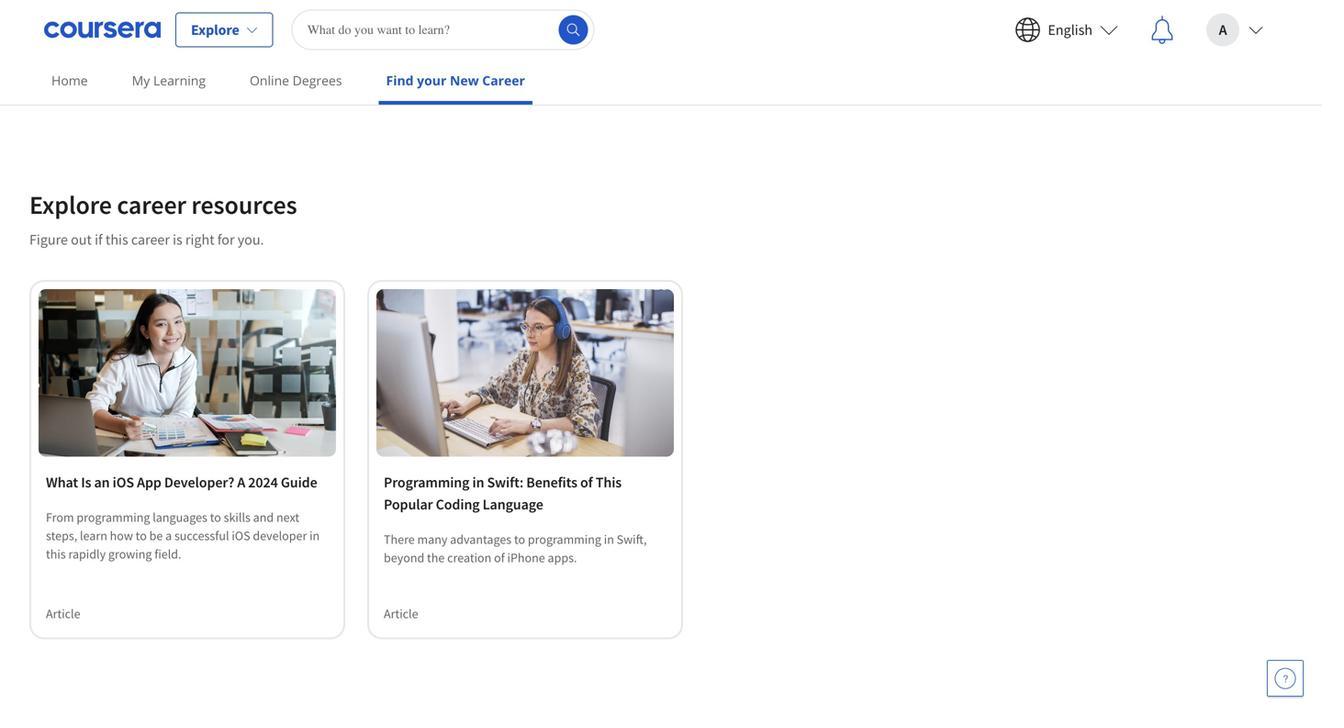 Task type: locate. For each thing, give the bounding box(es) containing it.
in inside "there many advantages to programming in swift, beyond the creation of iphone apps."
[[604, 531, 614, 548]]

explore
[[191, 21, 239, 39], [29, 189, 112, 221]]

programming up apps. at the bottom left of page
[[528, 531, 602, 548]]

article for what is an ios app developer? a 2024 guide
[[46, 605, 80, 622]]

is
[[173, 231, 183, 249]]

ios inside from programming languages to skills and next steps, learn how to be a successful ios developer in this rapidly growing field.
[[232, 527, 250, 544]]

of down advantages
[[494, 549, 505, 566]]

article down rapidly
[[46, 605, 80, 622]]

your up career. at top
[[322, 38, 373, 70]]

programming
[[77, 509, 150, 526], [528, 531, 602, 548]]

1 horizontal spatial of
[[580, 473, 593, 492]]

a
[[165, 527, 172, 544]]

iphone
[[507, 549, 545, 566]]

this
[[596, 473, 622, 492]]

1 vertical spatial of
[[494, 549, 505, 566]]

0 vertical spatial of
[[580, 473, 593, 492]]

explore button
[[175, 12, 273, 47]]

career left "is"
[[131, 231, 170, 249]]

growing
[[108, 546, 152, 562]]

2 horizontal spatial in
[[604, 531, 614, 548]]

in left swift: at left bottom
[[472, 473, 484, 492]]

programming inside "there many advantages to programming in swift, beyond the creation of iphone apps."
[[528, 531, 602, 548]]

programming up how at the bottom left of page
[[77, 509, 150, 526]]

programming in swift: benefits of this popular coding language
[[384, 473, 622, 514]]

ready
[[167, 38, 230, 70]]

experience
[[400, 80, 467, 98]]

0 horizontal spatial article
[[46, 605, 80, 622]]

ios right an
[[113, 473, 134, 492]]

coding
[[436, 495, 480, 514]]

in inside from programming languages to skills and next steps, learn how to be a successful ios developer in this rapidly growing field.
[[310, 527, 320, 544]]

article for programming in swift: benefits of this popular coding language
[[384, 605, 418, 622]]

explore up out
[[29, 189, 112, 221]]

explore career resources
[[29, 189, 297, 221]]

0 horizontal spatial this
[[46, 546, 66, 562]]

skills up online
[[235, 38, 290, 70]]

None search field
[[292, 10, 595, 50]]

find your new career
[[386, 72, 525, 89]]

figure
[[29, 231, 68, 249]]

0 vertical spatial programming
[[77, 509, 150, 526]]

english button
[[1000, 0, 1133, 59]]

are
[[180, 80, 200, 98]]

1 article from the left
[[46, 605, 80, 622]]

for
[[217, 231, 235, 249]]

explore inside dropdown button
[[191, 21, 239, 39]]

0 horizontal spatial a
[[237, 473, 245, 492]]

in left swift,
[[604, 531, 614, 548]]

your right are
[[203, 80, 231, 98]]

1 horizontal spatial a
[[1219, 21, 1227, 39]]

1 horizontal spatial article
[[384, 605, 418, 622]]

ios
[[113, 473, 134, 492], [232, 527, 250, 544]]

learn
[[80, 527, 107, 544]]

develop
[[29, 38, 119, 70]]

steps,
[[46, 527, 77, 544]]

your right the find
[[417, 72, 447, 89]]

what is an ios app developer? a 2024 guide
[[46, 473, 317, 492]]

career
[[482, 72, 525, 89]]

2 vertical spatial this
[[46, 546, 66, 562]]

0 vertical spatial a
[[1219, 21, 1227, 39]]

many
[[417, 531, 448, 548]]

article
[[46, 605, 80, 622], [384, 605, 418, 622]]

career up figure out if this career is right for you. at the top left
[[117, 189, 186, 221]]

how
[[110, 527, 133, 544]]

rapidly
[[68, 546, 106, 562]]

my learning link
[[125, 60, 213, 101]]

in
[[472, 473, 484, 492], [310, 527, 320, 544], [604, 531, 614, 548]]

this down the steps,
[[46, 546, 66, 562]]

article down "beyond"
[[384, 605, 418, 622]]

1 vertical spatial skills
[[224, 509, 251, 526]]

to right track
[[294, 80, 306, 98]]

1 vertical spatial ios
[[232, 527, 250, 544]]

beyond
[[384, 549, 425, 566]]

help center image
[[1275, 668, 1297, 690]]

popular
[[384, 495, 433, 514]]

0 vertical spatial explore
[[191, 21, 239, 39]]

in inside programming in swift: benefits of this popular coding language
[[472, 473, 484, 492]]

fast-
[[234, 80, 260, 98]]

to left be
[[136, 527, 147, 544]]

1 vertical spatial a
[[237, 473, 245, 492]]

0 horizontal spatial explore
[[29, 189, 112, 221]]

1 horizontal spatial explore
[[191, 21, 239, 39]]

0 vertical spatial ios
[[113, 473, 134, 492]]

career
[[117, 189, 186, 221], [131, 231, 170, 249]]

guide
[[281, 473, 317, 492]]

to inside "there many advantages to programming in swift, beyond the creation of iphone apps."
[[514, 531, 525, 548]]

2 article from the left
[[384, 605, 418, 622]]

this left career. at top
[[309, 80, 332, 98]]

0 vertical spatial this
[[309, 80, 332, 98]]

1 horizontal spatial ios
[[232, 527, 250, 544]]

benefits
[[527, 473, 578, 492]]

explore up learning
[[191, 21, 239, 39]]

ios left the developer
[[232, 527, 250, 544]]

in right the developer
[[310, 527, 320, 544]]

of left this at left bottom
[[580, 473, 593, 492]]

and
[[253, 509, 274, 526]]

1 horizontal spatial in
[[472, 473, 484, 492]]

from
[[46, 509, 74, 526]]

to up iphone
[[514, 531, 525, 548]]

this right if
[[106, 231, 128, 249]]

to
[[294, 80, 306, 98], [210, 509, 221, 526], [136, 527, 147, 544], [514, 531, 525, 548]]

this
[[309, 80, 332, 98], [106, 231, 128, 249], [46, 546, 66, 562]]

1 vertical spatial programming
[[528, 531, 602, 548]]

right
[[185, 231, 215, 249]]

career.
[[335, 80, 376, 98]]

apps.
[[548, 549, 577, 566]]

0 horizontal spatial of
[[494, 549, 505, 566]]

new
[[450, 72, 479, 89]]

required.
[[470, 80, 526, 98]]

1 vertical spatial career
[[131, 231, 170, 249]]

2 horizontal spatial your
[[417, 72, 447, 89]]

0 horizontal spatial programming
[[77, 509, 150, 526]]

skills left and on the left of page
[[224, 509, 251, 526]]

your
[[322, 38, 373, 70], [417, 72, 447, 89], [203, 80, 231, 98]]

is
[[81, 473, 91, 492]]

of
[[580, 473, 593, 492], [494, 549, 505, 566]]

resources
[[191, 189, 297, 221]]

of inside programming in swift: benefits of this popular coding language
[[580, 473, 593, 492]]

a
[[1219, 21, 1227, 39], [237, 473, 245, 492]]

find your new career link
[[379, 60, 533, 105]]

skills
[[235, 38, 290, 70], [224, 509, 251, 526]]

1 vertical spatial explore
[[29, 189, 112, 221]]

out
[[71, 231, 92, 249]]

developer?
[[164, 473, 234, 492]]

1 horizontal spatial programming
[[528, 531, 602, 548]]

advantages
[[450, 531, 512, 548]]

0 horizontal spatial in
[[310, 527, 320, 544]]

1 vertical spatial this
[[106, 231, 128, 249]]

programming inside from programming languages to skills and next steps, learn how to be a successful ios developer in this rapidly growing field.
[[77, 509, 150, 526]]



Task type: vqa. For each thing, say whether or not it's contained in the screenshot.
Help Center icon
yes



Task type: describe. For each thing, give the bounding box(es) containing it.
0 horizontal spatial ios
[[113, 473, 134, 492]]

at
[[295, 38, 317, 70]]

your inside find your new career link
[[417, 72, 447, 89]]

programming
[[384, 473, 470, 492]]

home
[[51, 72, 88, 89]]

programming in swift: benefits of this popular coding language link
[[384, 471, 667, 515]]

languages
[[153, 509, 207, 526]]

coursera image
[[44, 15, 161, 45]]

there
[[384, 531, 415, 548]]

1 horizontal spatial this
[[106, 231, 128, 249]]

a button
[[1192, 0, 1278, 59]]

2 horizontal spatial this
[[309, 80, 332, 98]]

degrees
[[293, 72, 342, 89]]

creation
[[447, 549, 492, 566]]

this inside from programming languages to skills and next steps, learn how to be a successful ios developer in this rapidly growing field.
[[46, 546, 66, 562]]

you.
[[238, 231, 264, 249]]

track
[[260, 80, 291, 98]]

online degrees
[[250, 72, 342, 89]]

of inside "there many advantages to programming in swift, beyond the creation of iphone apps."
[[494, 549, 505, 566]]

figure out if this career is right for you.
[[29, 231, 264, 249]]

if
[[95, 231, 103, 249]]

a inside popup button
[[1219, 21, 1227, 39]]

explore for explore
[[191, 21, 239, 39]]

there many advantages to programming in swift, beyond the creation of iphone apps.
[[384, 531, 647, 566]]

0 horizontal spatial your
[[203, 80, 231, 98]]

no
[[379, 80, 397, 98]]

certificates
[[108, 80, 177, 98]]

swift:
[[487, 473, 524, 492]]

home link
[[44, 60, 95, 101]]

develop job-ready skills at your own pace
[[29, 38, 481, 70]]

field.
[[155, 546, 181, 562]]

what is an ios app developer? a 2024 guide link
[[46, 471, 329, 493]]

learning
[[153, 72, 206, 89]]

0 vertical spatial career
[[117, 189, 186, 221]]

the
[[427, 549, 445, 566]]

pace
[[430, 38, 481, 70]]

What do you want to learn? text field
[[292, 10, 595, 50]]

my learning
[[132, 72, 206, 89]]

from programming languages to skills and next steps, learn how to be a successful ios developer in this rapidly growing field.
[[46, 509, 320, 562]]

explore for explore career resources
[[29, 189, 112, 221]]

next
[[276, 509, 300, 526]]

skills inside from programming languages to skills and next steps, learn how to be a successful ios developer in this rapidly growing field.
[[224, 509, 251, 526]]

0 vertical spatial skills
[[235, 38, 290, 70]]

1 horizontal spatial your
[[322, 38, 373, 70]]

what
[[46, 473, 78, 492]]

online
[[250, 72, 289, 89]]

find
[[386, 72, 414, 89]]

an
[[94, 473, 110, 492]]

professional certificates are your fast-track to this career. no experience required.
[[29, 80, 526, 98]]

language
[[483, 495, 543, 514]]

swift,
[[617, 531, 647, 548]]

2024
[[248, 473, 278, 492]]

to up successful
[[210, 509, 221, 526]]

my
[[132, 72, 150, 89]]

job-
[[124, 38, 167, 70]]

own
[[378, 38, 425, 70]]

professional
[[29, 80, 105, 98]]

app
[[137, 473, 161, 492]]

successful
[[174, 527, 229, 544]]

online degrees link
[[242, 60, 349, 101]]

english
[[1048, 21, 1093, 39]]

developer
[[253, 527, 307, 544]]

be
[[149, 527, 163, 544]]



